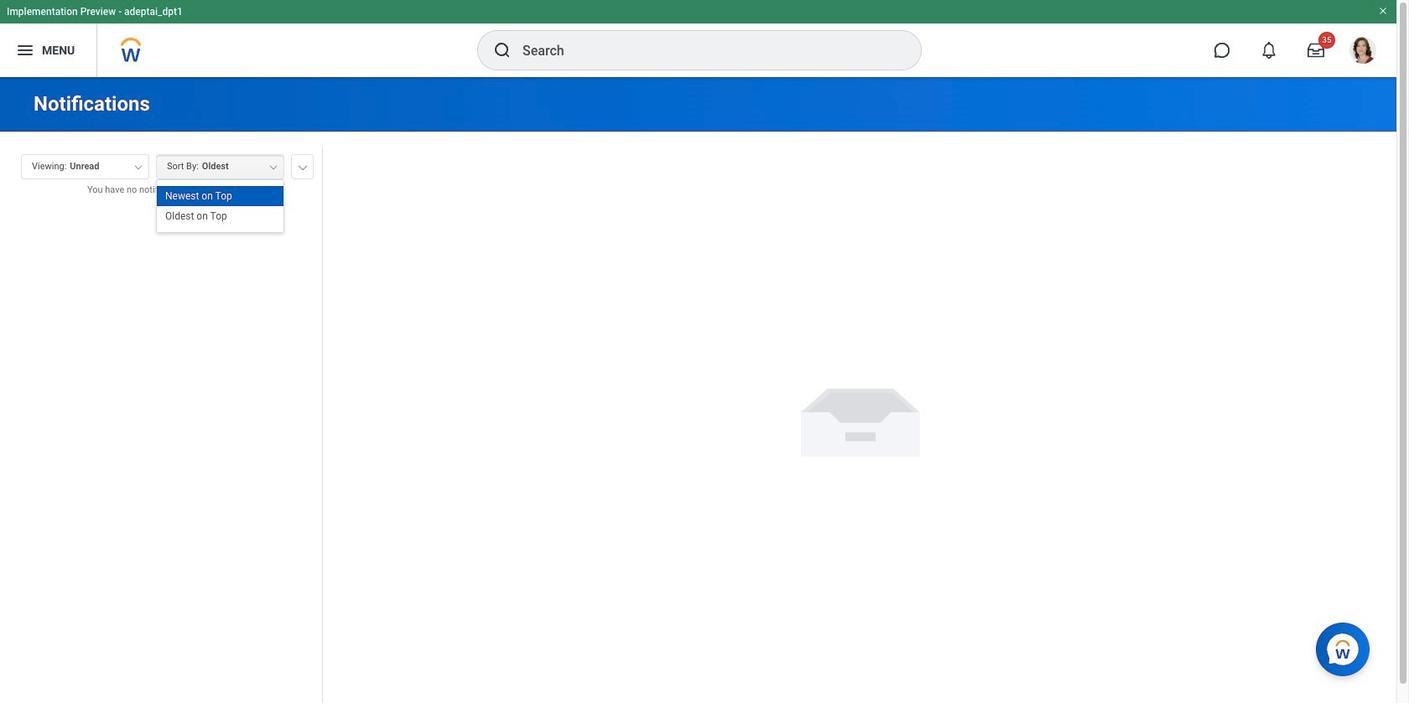 Task type: vqa. For each thing, say whether or not it's contained in the screenshot.
Sort By "list box"
yes



Task type: locate. For each thing, give the bounding box(es) containing it.
banner
[[0, 0, 1397, 77]]

tab panel
[[0, 147, 322, 704]]

main content
[[0, 77, 1397, 704]]

reading pane region
[[323, 133, 1397, 704]]

inbox items list box
[[0, 210, 322, 704]]

notifications large image
[[1261, 42, 1278, 59]]

profile logan mcneil image
[[1350, 37, 1377, 67]]



Task type: describe. For each thing, give the bounding box(es) containing it.
more image
[[298, 162, 308, 170]]

Search Workday  search field
[[523, 32, 887, 69]]

sort by list box
[[157, 186, 284, 227]]

justify image
[[15, 40, 35, 60]]

inbox large image
[[1308, 42, 1325, 59]]

search image
[[493, 40, 513, 60]]

close environment banner image
[[1379, 6, 1389, 16]]



